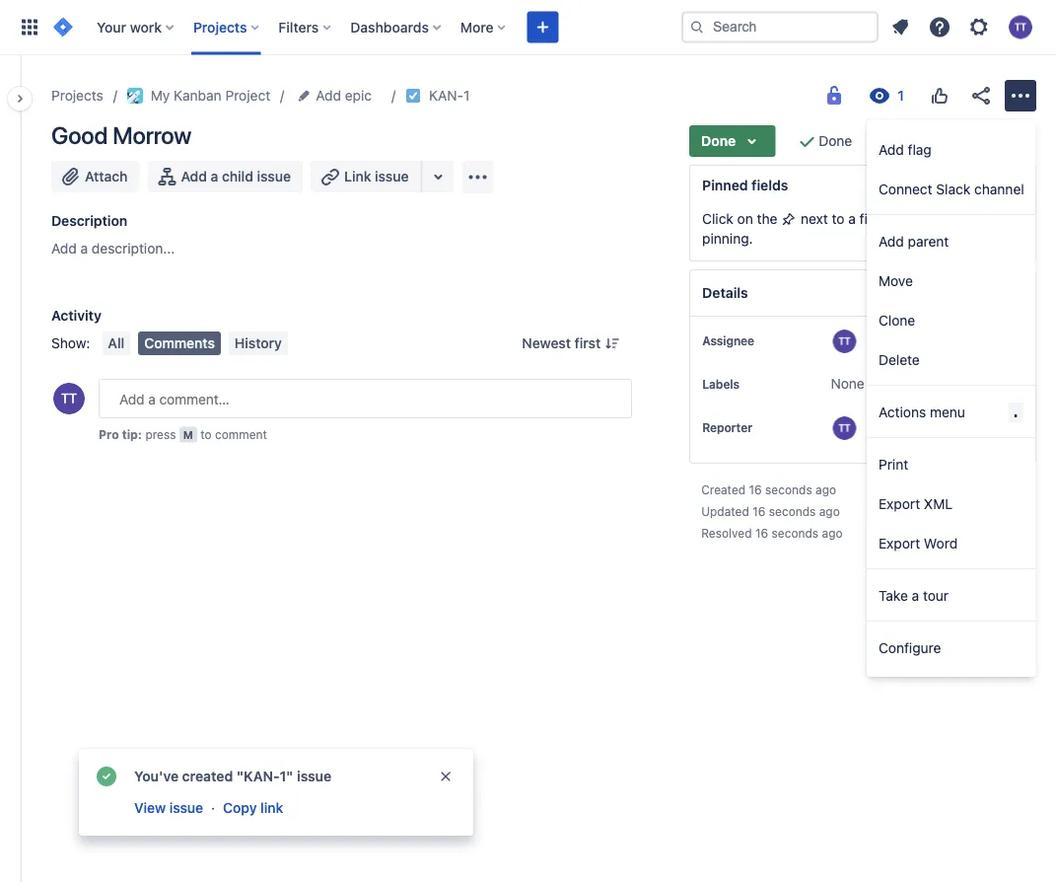 Task type: locate. For each thing, give the bounding box(es) containing it.
16
[[749, 482, 762, 496], [753, 504, 766, 518], [756, 526, 769, 540]]

issue
[[257, 168, 291, 185], [375, 168, 409, 185], [297, 768, 332, 784], [169, 800, 203, 816]]

export xml
[[879, 495, 953, 512]]

done image
[[795, 129, 819, 153]]

1 group from the top
[[867, 123, 1037, 214]]

1 vertical spatial configure link
[[867, 628, 1037, 667]]

a down description
[[80, 240, 88, 257]]

2 turtle from the top
[[903, 419, 940, 436]]

connect slack channel
[[879, 181, 1025, 197]]

success image
[[95, 765, 118, 788]]

clone button
[[867, 300, 1037, 339]]

seconds right resolved
[[772, 526, 819, 540]]

next to a field label to start pinning.
[[703, 211, 971, 247]]

1 vertical spatial terry turtle
[[867, 419, 940, 436]]

print
[[879, 456, 909, 472]]

done up pinned
[[702, 133, 736, 149]]

1 done from the left
[[702, 133, 736, 149]]

2 horizontal spatial to
[[925, 211, 938, 227]]

1 export from the top
[[879, 495, 921, 512]]

add down description
[[51, 240, 77, 257]]

0 vertical spatial configure link
[[909, 476, 1025, 507]]

a left the tour
[[912, 587, 920, 603]]

turtle for assignee
[[903, 333, 940, 349]]

issue inside button
[[375, 168, 409, 185]]

group containing add flag
[[867, 123, 1037, 214]]

press
[[145, 427, 176, 441]]

xml
[[924, 495, 953, 512]]

configure link down take a tour button
[[867, 628, 1037, 667]]

newest first
[[522, 335, 601, 351]]

task image
[[406, 88, 421, 104]]

issue right link
[[375, 168, 409, 185]]

settings image
[[968, 15, 992, 39]]

terry turtle up delete
[[867, 333, 940, 349]]

assignee pin to top. only you can see pinned fields. image
[[759, 333, 775, 348]]

pinning.
[[703, 230, 753, 247]]

configure down take a tour
[[879, 639, 942, 656]]

2 export from the top
[[879, 535, 921, 551]]

work
[[130, 19, 162, 35]]

pinned
[[703, 177, 748, 193]]

add
[[316, 87, 341, 104], [879, 141, 905, 157], [181, 168, 207, 185], [879, 233, 905, 249], [51, 240, 77, 257]]

channel
[[975, 181, 1025, 197]]

to right next
[[832, 211, 845, 227]]

done inside dropdown button
[[702, 133, 736, 149]]

add left the child on the top of the page
[[181, 168, 207, 185]]

terry turtle
[[867, 333, 940, 349], [867, 419, 940, 436]]

all
[[108, 335, 125, 351]]

export for export word
[[879, 535, 921, 551]]

export left xml
[[879, 495, 921, 512]]

add for add a description...
[[51, 240, 77, 257]]

dashboards
[[351, 19, 429, 35]]

my
[[151, 87, 170, 104]]

0 horizontal spatial done
[[702, 133, 736, 149]]

0 vertical spatial configure
[[949, 483, 1013, 499]]

projects for projects link on the left top
[[51, 87, 103, 104]]

move button
[[867, 260, 1037, 300]]

turtle for reporter
[[903, 419, 940, 436]]

labels
[[703, 377, 740, 391]]

1 horizontal spatial done
[[819, 133, 853, 149]]

seconds right updated
[[769, 504, 816, 518]]

to right m
[[200, 427, 212, 441]]

a inside button
[[211, 168, 218, 185]]

add inside dropdown button
[[316, 87, 341, 104]]

add left flag
[[879, 141, 905, 157]]

on
[[738, 211, 754, 227]]

issue right the child on the top of the page
[[257, 168, 291, 185]]

copy link button
[[221, 796, 285, 820]]

0 vertical spatial projects
[[193, 19, 247, 35]]

seconds
[[766, 482, 813, 496], [769, 504, 816, 518], [772, 526, 819, 540]]

hide message image
[[1004, 174, 1028, 197]]

kan-1 link
[[429, 84, 470, 108]]

2 vertical spatial group
[[867, 438, 1037, 568]]

you've created "kan-1" issue
[[134, 768, 332, 784]]

link web pages and more image
[[427, 165, 450, 188]]

take a tour button
[[867, 575, 1037, 615]]

export left word at the bottom of page
[[879, 535, 921, 551]]

16 right updated
[[753, 504, 766, 518]]

turtle up delete
[[903, 333, 940, 349]]

more
[[461, 19, 494, 35]]

projects up good
[[51, 87, 103, 104]]

terry for reporter
[[867, 419, 900, 436]]

2 group from the top
[[867, 215, 1037, 385]]

1 terry from the top
[[867, 333, 900, 349]]

a inside button
[[912, 587, 920, 603]]

menu bar
[[98, 332, 292, 355]]

dismiss image
[[438, 769, 454, 784]]

1 vertical spatial terry
[[867, 419, 900, 436]]

0 vertical spatial group
[[867, 123, 1037, 214]]

add epic
[[316, 87, 372, 104]]

create image
[[531, 15, 555, 39]]

add for add epic
[[316, 87, 341, 104]]

child
[[222, 168, 254, 185]]

connect slack channel button
[[867, 169, 1037, 208]]

filters
[[279, 19, 319, 35]]

1 terry turtle from the top
[[867, 333, 940, 349]]

primary element
[[12, 0, 682, 55]]

to up parent
[[925, 211, 938, 227]]

link issue button
[[311, 161, 423, 192]]

link
[[261, 800, 283, 816]]

menu
[[930, 404, 966, 420]]

to
[[832, 211, 845, 227], [925, 211, 938, 227], [200, 427, 212, 441]]

a left field in the top of the page
[[849, 211, 856, 227]]

ago
[[816, 482, 837, 496], [820, 504, 840, 518], [822, 526, 843, 540]]

good
[[51, 121, 108, 149]]

appswitcher icon image
[[18, 15, 41, 39]]

a
[[211, 168, 218, 185], [849, 211, 856, 227], [80, 240, 88, 257], [912, 587, 920, 603]]

0 horizontal spatial projects
[[51, 87, 103, 104]]

projects inside "popup button"
[[193, 19, 247, 35]]

1 vertical spatial configure
[[879, 639, 942, 656]]

terry turtle up print
[[867, 419, 940, 436]]

search image
[[690, 19, 705, 35]]

3 group from the top
[[867, 438, 1037, 568]]

flag
[[908, 141, 932, 157]]

tour
[[923, 587, 949, 603]]

add down label
[[879, 233, 905, 249]]

seconds right created
[[766, 482, 813, 496]]

16 right created
[[749, 482, 762, 496]]

fields
[[752, 177, 789, 193]]

my kanban project link
[[127, 84, 271, 108]]

terry up print
[[867, 419, 900, 436]]

projects
[[193, 19, 247, 35], [51, 87, 103, 104]]

0 vertical spatial seconds
[[766, 482, 813, 496]]

0 horizontal spatial configure
[[879, 639, 942, 656]]

add inside button
[[181, 168, 207, 185]]

add parent button
[[867, 221, 1037, 260]]

add app image
[[466, 165, 490, 189]]

1
[[464, 87, 470, 104]]

click
[[703, 211, 734, 227]]

turtle up print
[[903, 419, 940, 436]]

1 vertical spatial turtle
[[903, 419, 940, 436]]

export
[[879, 495, 921, 512], [879, 535, 921, 551]]

dashboards button
[[345, 11, 449, 43]]

done left add flag
[[819, 133, 853, 149]]

reporter pin to top. only you can see pinned fields. image
[[757, 419, 773, 435]]

a for add a description...
[[80, 240, 88, 257]]

show:
[[51, 335, 90, 351]]

attach
[[85, 168, 128, 185]]

group containing add parent
[[867, 215, 1037, 385]]

start
[[942, 211, 971, 227]]

.
[[1013, 404, 1021, 420]]

issue inside 'link'
[[169, 800, 203, 816]]

0 vertical spatial export
[[879, 495, 921, 512]]

updated
[[702, 504, 750, 518]]

projects up the my kanban project
[[193, 19, 247, 35]]

16 right resolved
[[756, 526, 769, 540]]

a left the child on the top of the page
[[211, 168, 218, 185]]

export for export xml
[[879, 495, 921, 512]]

issue right 1"
[[297, 768, 332, 784]]

copy
[[223, 800, 257, 816]]

0 vertical spatial terry
[[867, 333, 900, 349]]

2 terry turtle from the top
[[867, 419, 940, 436]]

attach button
[[51, 161, 140, 192]]

group
[[867, 123, 1037, 214], [867, 215, 1037, 385], [867, 438, 1037, 568]]

add left epic
[[316, 87, 341, 104]]

terry
[[867, 333, 900, 349], [867, 419, 900, 436]]

terry up delete
[[867, 333, 900, 349]]

1 vertical spatial export
[[879, 535, 921, 551]]

0 vertical spatial turtle
[[903, 333, 940, 349]]

1 horizontal spatial projects
[[193, 19, 247, 35]]

0 vertical spatial terry turtle
[[867, 333, 940, 349]]

2 terry from the top
[[867, 419, 900, 436]]

kan-
[[429, 87, 464, 104]]

issue right view
[[169, 800, 203, 816]]

1 vertical spatial projects
[[51, 87, 103, 104]]

1 horizontal spatial configure
[[949, 483, 1013, 499]]

terry turtle for assignee
[[867, 333, 940, 349]]

banner
[[0, 0, 1057, 55]]

Add a comment… field
[[99, 379, 633, 418]]

your profile and settings image
[[1009, 15, 1033, 39]]

created
[[702, 482, 746, 496]]

configure up "export word" 'link' on the right
[[949, 483, 1013, 499]]

parent
[[908, 233, 949, 249]]

1 turtle from the top
[[903, 333, 940, 349]]

comment
[[215, 427, 267, 441]]

description
[[51, 213, 127, 229]]

export inside 'link'
[[879, 535, 921, 551]]

configure link up "export word" 'link' on the right
[[909, 476, 1025, 507]]

first
[[575, 335, 601, 351]]

0 horizontal spatial to
[[200, 427, 212, 441]]

profile image of terry turtle image
[[53, 383, 85, 414]]

1 vertical spatial group
[[867, 215, 1037, 385]]

slack
[[937, 181, 971, 197]]

a inside next to a field label to start pinning.
[[849, 211, 856, 227]]



Task type: vqa. For each thing, say whether or not it's contained in the screenshot.
Project Settings "link"
no



Task type: describe. For each thing, give the bounding box(es) containing it.
pro
[[99, 427, 119, 441]]

add a child issue
[[181, 168, 291, 185]]

add flag button
[[867, 129, 1037, 169]]

take a tour
[[879, 587, 949, 603]]

copy link
[[223, 800, 283, 816]]

newest
[[522, 335, 571, 351]]

2 done from the left
[[819, 133, 853, 149]]

vote options: no one has voted for this issue yet. image
[[928, 84, 952, 108]]

share image
[[970, 84, 994, 108]]

comments
[[144, 335, 215, 351]]

field
[[860, 211, 888, 227]]

morrow
[[113, 121, 192, 149]]

view
[[134, 800, 166, 816]]

1 vertical spatial seconds
[[769, 504, 816, 518]]

jira software image
[[51, 15, 75, 39]]

export word link
[[867, 523, 1037, 562]]

terry for assignee
[[867, 333, 900, 349]]

1 horizontal spatial to
[[832, 211, 845, 227]]

terry turtle for reporter
[[867, 419, 940, 436]]

assignee
[[703, 333, 755, 347]]

0 vertical spatial 16
[[749, 482, 762, 496]]

add for add parent
[[879, 233, 905, 249]]

0 vertical spatial ago
[[816, 482, 837, 496]]

1"
[[280, 768, 294, 784]]

more button
[[455, 11, 514, 43]]

actions menu
[[879, 404, 966, 420]]

"kan-
[[237, 768, 280, 784]]

click on the
[[703, 211, 782, 227]]

link issue
[[344, 168, 409, 185]]

my kanban project image
[[127, 88, 143, 104]]

next
[[801, 211, 829, 227]]

your work button
[[91, 11, 182, 43]]

newest first image
[[605, 335, 621, 351]]

a for add a child issue
[[211, 168, 218, 185]]

filters button
[[273, 11, 339, 43]]

2 vertical spatial ago
[[822, 526, 843, 540]]

kan-1
[[429, 87, 470, 104]]

pro tip: press m to comment
[[99, 427, 267, 441]]

add epic button
[[294, 84, 378, 108]]

projects button
[[187, 11, 267, 43]]

resolved
[[702, 526, 752, 540]]

add a description...
[[51, 240, 175, 257]]

you've
[[134, 768, 179, 784]]

1 vertical spatial ago
[[820, 504, 840, 518]]

none
[[831, 375, 865, 392]]

kanban
[[174, 87, 222, 104]]

clone
[[879, 312, 916, 328]]

created 16 seconds ago updated 16 seconds ago resolved 16 seconds ago
[[702, 482, 843, 540]]

label
[[891, 211, 922, 227]]

my kanban project
[[151, 87, 271, 104]]

created
[[182, 768, 233, 784]]

issue inside button
[[257, 168, 291, 185]]

add parent
[[879, 233, 949, 249]]

export xml link
[[867, 483, 1037, 523]]

help image
[[928, 15, 952, 39]]

tip:
[[122, 427, 142, 441]]

the
[[757, 211, 778, 227]]

reporter
[[703, 420, 753, 434]]

connect
[[879, 181, 933, 197]]

banner containing your work
[[0, 0, 1057, 55]]

Search field
[[682, 11, 879, 43]]

add for add flag
[[879, 141, 905, 157]]

print link
[[867, 444, 1037, 483]]

epic
[[345, 87, 372, 104]]

move
[[879, 272, 914, 289]]

sidebar navigation image
[[0, 79, 43, 118]]

projects link
[[51, 84, 103, 108]]

2 vertical spatial 16
[[756, 526, 769, 540]]

newest first button
[[510, 332, 633, 355]]

done button
[[690, 125, 776, 157]]

menu bar containing all
[[98, 332, 292, 355]]

group containing print
[[867, 438, 1037, 568]]

projects for projects "popup button"
[[193, 19, 247, 35]]

activity
[[51, 307, 102, 324]]

your work
[[97, 19, 162, 35]]

actions image
[[1009, 84, 1033, 108]]

a for take a tour
[[912, 587, 920, 603]]

link
[[344, 168, 371, 185]]

copy link to issue image
[[466, 87, 482, 103]]

add flag
[[879, 141, 932, 157]]

good morrow
[[51, 121, 192, 149]]

history button
[[229, 332, 288, 355]]

view issue
[[134, 800, 203, 816]]

1 vertical spatial 16
[[753, 504, 766, 518]]

description...
[[92, 240, 175, 257]]

export word
[[879, 535, 958, 551]]

add for add a child issue
[[181, 168, 207, 185]]

jira software image
[[51, 15, 75, 39]]

take
[[879, 587, 909, 603]]

history
[[235, 335, 282, 351]]

delete button
[[867, 339, 1037, 379]]

2 vertical spatial seconds
[[772, 526, 819, 540]]

all button
[[102, 332, 130, 355]]

view issue link
[[132, 796, 205, 820]]

your
[[97, 19, 126, 35]]

delete
[[879, 351, 920, 368]]

notifications image
[[889, 15, 913, 39]]

m
[[183, 428, 193, 441]]



